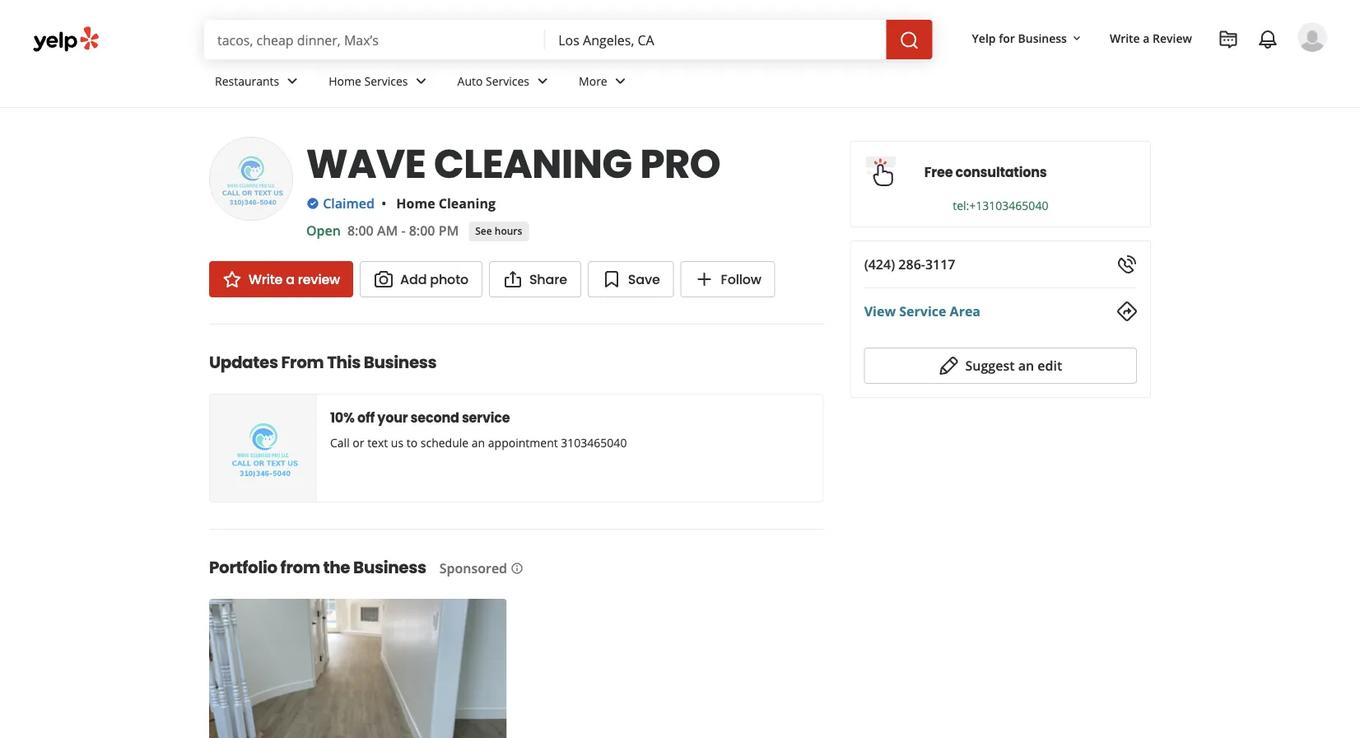 Task type: describe. For each thing, give the bounding box(es) containing it.
from
[[281, 556, 320, 579]]

home cleaning link
[[397, 194, 496, 212]]

(424) 286-3117
[[865, 255, 956, 273]]

view
[[865, 302, 896, 320]]

24 phone v2 image
[[1118, 255, 1138, 274]]

2 8:00 from the left
[[409, 222, 435, 239]]

am
[[377, 222, 398, 239]]

yelp for business button
[[966, 23, 1091, 53]]

projects image
[[1219, 30, 1239, 49]]

or
[[353, 435, 365, 450]]

business for portfolio from the business
[[353, 556, 427, 579]]

notifications image
[[1259, 30, 1279, 49]]

updates from this business
[[209, 351, 437, 374]]

add photo
[[400, 270, 469, 288]]

24 star v2 image
[[222, 269, 242, 289]]

a for review
[[1144, 30, 1150, 46]]

write a review link
[[209, 261, 353, 297]]

yelp for business
[[973, 30, 1068, 46]]

24 chevron down v2 image for more
[[611, 71, 631, 91]]

(424)
[[865, 255, 896, 273]]

pm
[[439, 222, 459, 239]]

16 claim filled v2 image
[[306, 197, 320, 210]]

16 chevron down v2 image
[[1071, 32, 1084, 45]]

none field find
[[217, 30, 532, 49]]

free
[[925, 163, 953, 182]]

schedule
[[421, 435, 469, 450]]

share
[[530, 270, 567, 288]]

photo
[[430, 270, 469, 288]]

home for home cleaning
[[397, 194, 435, 212]]

auto services link
[[444, 59, 566, 107]]

suggest an edit
[[966, 357, 1063, 374]]

open 8:00 am - 8:00 pm
[[306, 222, 459, 239]]

appointment
[[488, 435, 558, 450]]

share button
[[489, 261, 581, 297]]

restaurants
[[215, 73, 279, 89]]

Near text field
[[559, 30, 874, 49]]

24 directions v2 image
[[1118, 302, 1138, 321]]

area
[[950, 302, 981, 320]]

second
[[411, 408, 459, 427]]

10% off your second service call or text us to schedule an appointment 3103465040
[[330, 408, 627, 450]]

cleaning
[[434, 136, 632, 192]]

see
[[476, 224, 492, 238]]

10% off your second service image
[[210, 395, 317, 502]]

text
[[368, 435, 388, 450]]

286-
[[899, 255, 926, 273]]

24 camera v2 image
[[374, 269, 394, 289]]

write a review link
[[1104, 23, 1199, 53]]

updates
[[209, 351, 278, 374]]

write for write a review
[[1110, 30, 1141, 46]]

free consultations
[[925, 163, 1047, 182]]

business categories element
[[202, 59, 1328, 107]]

home services link
[[316, 59, 444, 107]]

services for auto services
[[486, 73, 530, 89]]

business inside button
[[1019, 30, 1068, 46]]

service
[[462, 408, 510, 427]]

Find text field
[[217, 30, 532, 49]]

an inside 10% off your second service call or text us to schedule an appointment 3103465040
[[472, 435, 485, 450]]

search image
[[900, 31, 920, 50]]

for
[[999, 30, 1016, 46]]

home services
[[329, 73, 408, 89]]

restaurants link
[[202, 59, 316, 107]]

tel:+13103465040
[[953, 197, 1049, 213]]

24 pencil v2 image
[[940, 356, 959, 376]]

view service area
[[865, 302, 981, 320]]

portfolio from the business element
[[183, 529, 834, 738]]

see hours
[[476, 224, 523, 238]]

your
[[378, 408, 408, 427]]

see hours link
[[469, 222, 529, 241]]

an inside button
[[1019, 357, 1035, 374]]

24 chevron down v2 image for restaurants
[[283, 71, 303, 91]]



Task type: locate. For each thing, give the bounding box(es) containing it.
1 horizontal spatial none field
[[559, 30, 874, 49]]

1 8:00 from the left
[[348, 222, 374, 239]]

the
[[323, 556, 350, 579]]

call
[[330, 435, 350, 450]]

review
[[1153, 30, 1193, 46]]

home down find text field
[[329, 73, 362, 89]]

1 none field from the left
[[217, 30, 532, 49]]

mateo r. image
[[1298, 22, 1328, 52]]

1 horizontal spatial 24 chevron down v2 image
[[533, 71, 553, 91]]

consultations
[[956, 163, 1047, 182]]

2 services from the left
[[486, 73, 530, 89]]

1 vertical spatial write
[[249, 270, 283, 288]]

None field
[[217, 30, 532, 49], [559, 30, 874, 49]]

cleaning
[[439, 194, 496, 212]]

business up your
[[364, 351, 437, 374]]

hours
[[495, 224, 523, 238]]

write left review
[[1110, 30, 1141, 46]]

none field up business categories element
[[559, 30, 874, 49]]

an
[[1019, 357, 1035, 374], [472, 435, 485, 450]]

save
[[628, 270, 660, 288]]

services down find text field
[[365, 73, 408, 89]]

24 chevron down v2 image right the "more"
[[611, 71, 631, 91]]

services
[[365, 73, 408, 89], [486, 73, 530, 89]]

0 vertical spatial home
[[329, 73, 362, 89]]

from
[[281, 351, 324, 374]]

a
[[1144, 30, 1150, 46], [286, 270, 295, 288]]

us
[[391, 435, 404, 450]]

yelp
[[973, 30, 996, 46]]

sponsored
[[440, 559, 508, 577]]

add
[[400, 270, 427, 288]]

8:00 right -
[[409, 222, 435, 239]]

an down service
[[472, 435, 485, 450]]

24 chevron down v2 image inside the "home services" link
[[412, 71, 431, 91]]

business logo image
[[209, 137, 293, 221]]

none field up home services
[[217, 30, 532, 49]]

write a review
[[1110, 30, 1193, 46]]

24 chevron down v2 image right auto services
[[533, 71, 553, 91]]

1 24 chevron down v2 image from the left
[[412, 71, 431, 91]]

to
[[407, 435, 418, 450]]

pro
[[640, 136, 721, 192]]

8:00
[[348, 222, 374, 239], [409, 222, 435, 239]]

1 horizontal spatial 24 chevron down v2 image
[[611, 71, 631, 91]]

3103465040
[[561, 435, 627, 450]]

write inside user actions element
[[1110, 30, 1141, 46]]

0 vertical spatial a
[[1144, 30, 1150, 46]]

business left 16 chevron down v2 image at right top
[[1019, 30, 1068, 46]]

services for home services
[[365, 73, 408, 89]]

service
[[900, 302, 947, 320]]

0 horizontal spatial home
[[329, 73, 362, 89]]

24 add v2 image
[[695, 269, 715, 289]]

24 save outline v2 image
[[602, 269, 622, 289]]

0 vertical spatial an
[[1019, 357, 1035, 374]]

more link
[[566, 59, 644, 107]]

1 24 chevron down v2 image from the left
[[283, 71, 303, 91]]

2 24 chevron down v2 image from the left
[[533, 71, 553, 91]]

follow
[[721, 270, 762, 288]]

0 horizontal spatial none field
[[217, 30, 532, 49]]

updates from this business element
[[183, 324, 824, 503]]

auto services
[[458, 73, 530, 89]]

0 horizontal spatial 24 chevron down v2 image
[[283, 71, 303, 91]]

None search field
[[204, 20, 936, 59]]

8:00 left "am"
[[348, 222, 374, 239]]

open
[[306, 222, 341, 239]]

1 horizontal spatial an
[[1019, 357, 1035, 374]]

1 vertical spatial a
[[286, 270, 295, 288]]

10%
[[330, 408, 355, 427]]

view service area link
[[865, 302, 981, 320]]

none field near
[[559, 30, 874, 49]]

business
[[1019, 30, 1068, 46], [364, 351, 437, 374], [353, 556, 427, 579]]

1 horizontal spatial a
[[1144, 30, 1150, 46]]

home inside the "home services" link
[[329, 73, 362, 89]]

24 share v2 image
[[503, 269, 523, 289]]

services right auto
[[486, 73, 530, 89]]

24 chevron down v2 image for auto services
[[533, 71, 553, 91]]

home cleaning
[[397, 194, 496, 212]]

2 24 chevron down v2 image from the left
[[611, 71, 631, 91]]

1 vertical spatial home
[[397, 194, 435, 212]]

1 horizontal spatial home
[[397, 194, 435, 212]]

suggest an edit button
[[865, 348, 1138, 384]]

home
[[329, 73, 362, 89], [397, 194, 435, 212]]

24 chevron down v2 image left auto
[[412, 71, 431, 91]]

0 vertical spatial write
[[1110, 30, 1141, 46]]

add photo link
[[360, 261, 483, 297]]

business right the
[[353, 556, 427, 579]]

0 horizontal spatial services
[[365, 73, 408, 89]]

24 chevron down v2 image
[[283, 71, 303, 91], [611, 71, 631, 91]]

wave
[[306, 136, 426, 192]]

portfolio from the business
[[209, 556, 427, 579]]

24 chevron down v2 image inside more link
[[611, 71, 631, 91]]

an left edit
[[1019, 357, 1035, 374]]

0 horizontal spatial 24 chevron down v2 image
[[412, 71, 431, 91]]

0 vertical spatial business
[[1019, 30, 1068, 46]]

1 horizontal spatial services
[[486, 73, 530, 89]]

24 chevron down v2 image inside restaurants link
[[283, 71, 303, 91]]

2 none field from the left
[[559, 30, 874, 49]]

review
[[298, 270, 340, 288]]

0 horizontal spatial an
[[472, 435, 485, 450]]

1 horizontal spatial write
[[1110, 30, 1141, 46]]

off
[[357, 408, 375, 427]]

portfolio
[[209, 556, 277, 579]]

follow button
[[681, 261, 776, 297]]

0 horizontal spatial a
[[286, 270, 295, 288]]

home for home services
[[329, 73, 362, 89]]

0 horizontal spatial 8:00
[[348, 222, 374, 239]]

1 horizontal spatial 8:00
[[409, 222, 435, 239]]

more
[[579, 73, 608, 89]]

write a review
[[249, 270, 340, 288]]

save button
[[588, 261, 674, 297]]

write
[[1110, 30, 1141, 46], [249, 270, 283, 288]]

claimed
[[323, 194, 375, 212]]

auto
[[458, 73, 483, 89]]

0 horizontal spatial write
[[249, 270, 283, 288]]

wave cleaning pro
[[306, 136, 721, 192]]

1 services from the left
[[365, 73, 408, 89]]

24 chevron down v2 image right restaurants
[[283, 71, 303, 91]]

user actions element
[[959, 21, 1351, 122]]

-
[[402, 222, 406, 239]]

24 chevron down v2 image inside auto services link
[[533, 71, 553, 91]]

2 vertical spatial business
[[353, 556, 427, 579]]

a left the review
[[286, 270, 295, 288]]

16 info v2 image
[[511, 562, 524, 575]]

1 vertical spatial an
[[472, 435, 485, 450]]

suggest
[[966, 357, 1015, 374]]

24 chevron down v2 image
[[412, 71, 431, 91], [533, 71, 553, 91]]

write for write a review
[[249, 270, 283, 288]]

1 vertical spatial business
[[364, 351, 437, 374]]

this
[[327, 351, 361, 374]]

a for review
[[286, 270, 295, 288]]

3117
[[926, 255, 956, 273]]

edit
[[1038, 357, 1063, 374]]

home up -
[[397, 194, 435, 212]]

business for updates from this business
[[364, 351, 437, 374]]

a left review
[[1144, 30, 1150, 46]]

24 chevron down v2 image for home services
[[412, 71, 431, 91]]

write right 24 star v2 icon
[[249, 270, 283, 288]]



Task type: vqa. For each thing, say whether or not it's contained in the screenshot.
Portfolio from the Business business
yes



